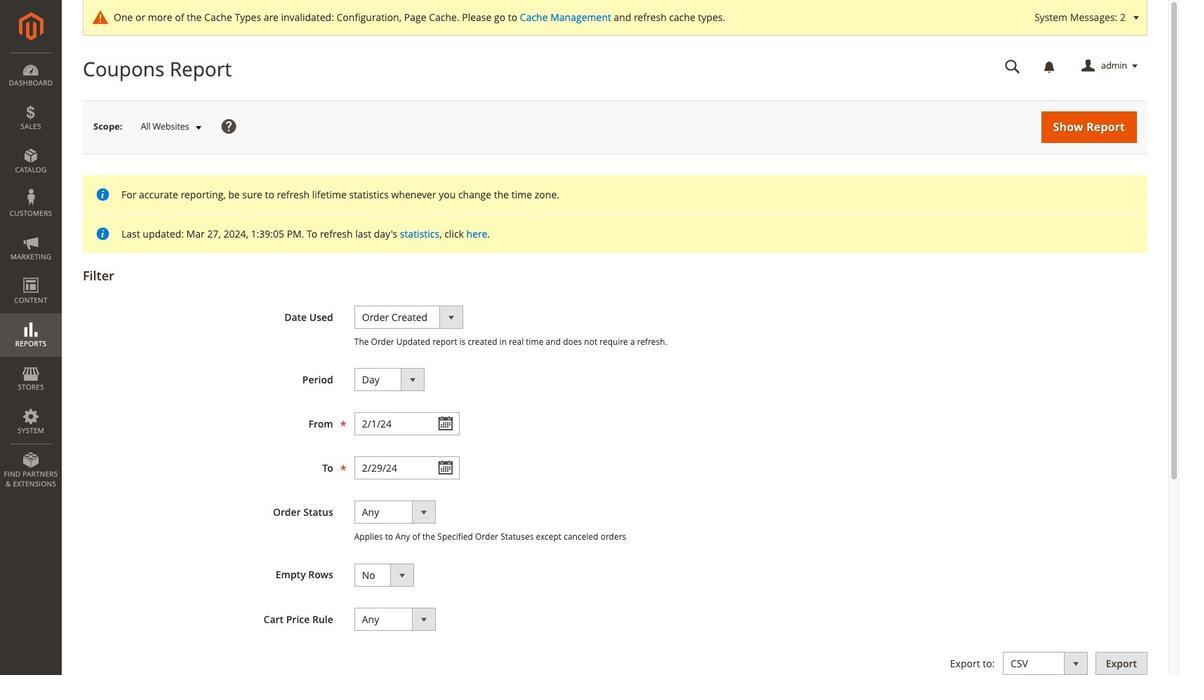 Task type: locate. For each thing, give the bounding box(es) containing it.
magento admin panel image
[[19, 12, 43, 41]]

None text field
[[995, 54, 1030, 79], [354, 413, 460, 436], [354, 457, 460, 480], [995, 54, 1030, 79], [354, 413, 460, 436], [354, 457, 460, 480]]

menu bar
[[0, 53, 62, 496]]



